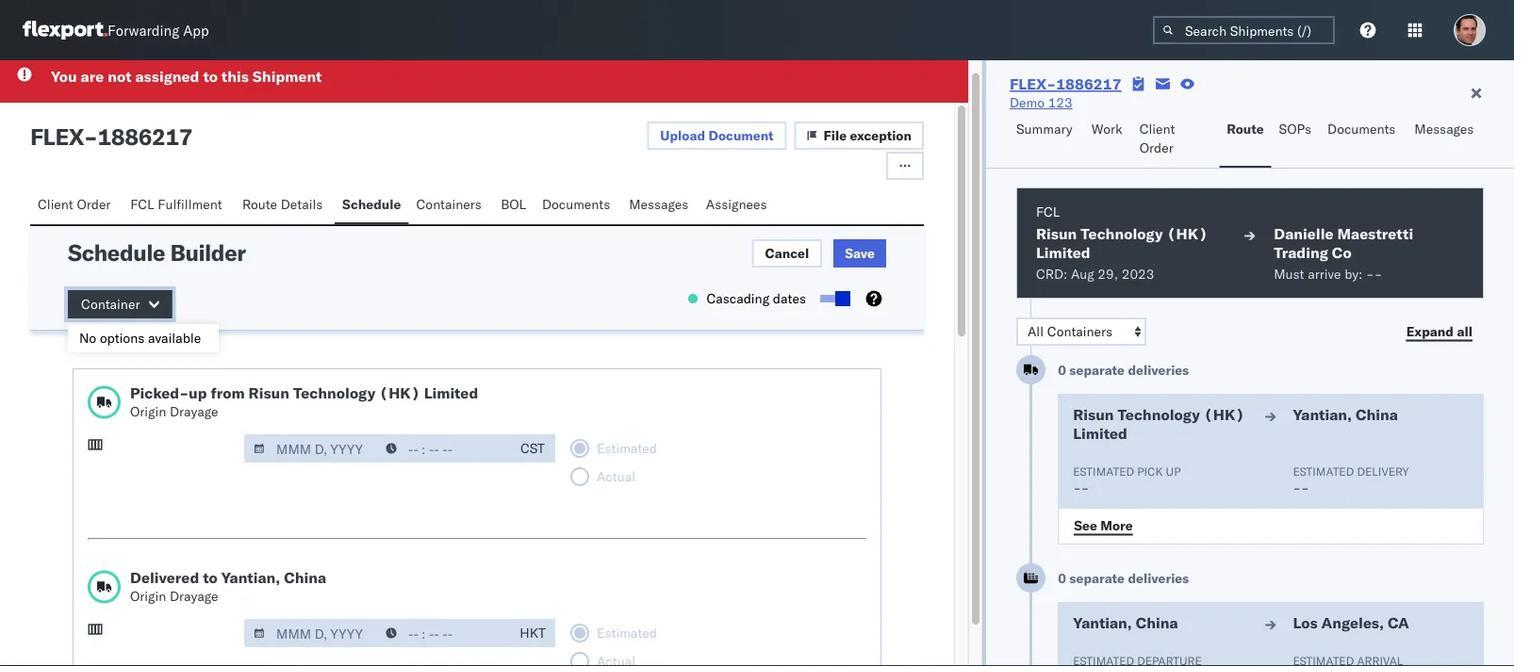 Task type: vqa. For each thing, say whether or not it's contained in the screenshot.
the top Technology
yes



Task type: describe. For each thing, give the bounding box(es) containing it.
crd:
[[1037, 266, 1068, 282]]

route button
[[1220, 112, 1272, 168]]

flex-1886217
[[1010, 75, 1122, 93]]

route for route
[[1227, 121, 1264, 137]]

forwarding app
[[108, 21, 209, 39]]

assignees
[[706, 196, 767, 212]]

limited inside picked-up from risun technology (hk) limited origin drayage
[[424, 383, 478, 402]]

route for route details
[[242, 196, 277, 212]]

upload
[[661, 127, 706, 143]]

cancel button
[[752, 239, 823, 267]]

crd: aug 29, 2023
[[1037, 266, 1155, 282]]

available
[[148, 330, 201, 347]]

danielle maestretti trading co
[[1274, 224, 1414, 262]]

2 0 from the top
[[1058, 571, 1067, 587]]

this
[[222, 66, 249, 85]]

0 vertical spatial documents button
[[1321, 112, 1408, 168]]

pick
[[1138, 465, 1163, 479]]

1 0 separate deliveries from the top
[[1058, 362, 1190, 379]]

more
[[1101, 517, 1133, 534]]

technology inside picked-up from risun technology (hk) limited origin drayage
[[293, 383, 376, 402]]

cst
[[521, 440, 545, 457]]

angeles,
[[1322, 614, 1385, 633]]

summary
[[1017, 121, 1073, 137]]

up inside "estimated pick up --"
[[1166, 465, 1181, 479]]

schedule builder
[[68, 238, 246, 266]]

cascading
[[707, 290, 770, 307]]

drayage inside picked-up from risun technology (hk) limited origin drayage
[[170, 403, 218, 420]]

demo 123
[[1010, 94, 1073, 111]]

1 horizontal spatial china
[[1136, 614, 1179, 633]]

see more
[[1074, 517, 1133, 534]]

0 horizontal spatial 1886217
[[98, 122, 193, 150]]

cancel
[[765, 245, 809, 261]]

1 horizontal spatial yantian, china
[[1294, 406, 1399, 424]]

cascading dates
[[707, 290, 806, 307]]

must arrive by: --
[[1274, 266, 1383, 282]]

not
[[108, 66, 132, 85]]

app
[[183, 21, 209, 39]]

fcl for fcl
[[1037, 204, 1060, 220]]

1 deliveries from the top
[[1128, 362, 1190, 379]]

you are not assigned to this shipment
[[51, 66, 322, 85]]

-- : -- -- text field
[[376, 434, 510, 463]]

1 horizontal spatial documents
[[1328, 121, 1396, 137]]

2 separate from the top
[[1070, 571, 1125, 587]]

los
[[1294, 614, 1318, 633]]

expand
[[1407, 323, 1454, 340]]

0 vertical spatial risun technology (hk) limited
[[1037, 224, 1208, 262]]

estimated for -
[[1294, 465, 1355, 479]]

1 separate from the top
[[1070, 362, 1125, 379]]

expand all
[[1407, 323, 1473, 340]]

dates
[[773, 290, 806, 307]]

origin inside picked-up from risun technology (hk) limited origin drayage
[[130, 403, 166, 420]]

no
[[79, 330, 96, 347]]

fcl fulfillment
[[130, 196, 222, 212]]

messages for the topmost messages button
[[1415, 121, 1475, 137]]

bol button
[[493, 187, 535, 224]]

drayage inside delivered to yantian, china origin drayage
[[170, 588, 218, 605]]

fcl fulfillment button
[[123, 187, 235, 224]]

2023
[[1122, 266, 1155, 282]]

flex-1886217 link
[[1010, 75, 1122, 93]]

assignees button
[[699, 187, 778, 224]]

forwarding app link
[[23, 21, 209, 40]]

file exception
[[824, 127, 912, 143]]

fulfillment
[[158, 196, 222, 212]]

0 vertical spatial china
[[1356, 406, 1399, 424]]

danielle
[[1274, 224, 1334, 243]]

work
[[1092, 121, 1123, 137]]

yantian, inside delivered to yantian, china origin drayage
[[221, 568, 280, 587]]

arrive
[[1308, 266, 1342, 282]]

estimated delivery --
[[1294, 465, 1410, 497]]

MMM D, YYYY text field
[[244, 434, 378, 463]]

0 vertical spatial technology
[[1081, 224, 1164, 243]]

estimated pick up --
[[1074, 465, 1181, 497]]

123
[[1049, 94, 1073, 111]]

delivery
[[1358, 465, 1410, 479]]

0 vertical spatial order
[[1140, 140, 1174, 156]]

delivered
[[130, 568, 199, 587]]

client order for top client order button
[[1140, 121, 1176, 156]]

demo
[[1010, 94, 1045, 111]]

los angeles, ca
[[1294, 614, 1410, 633]]

see
[[1074, 517, 1098, 534]]

by:
[[1345, 266, 1363, 282]]

china inside delivered to yantian, china origin drayage
[[284, 568, 327, 587]]

1 vertical spatial order
[[77, 196, 111, 212]]

are
[[81, 66, 104, 85]]

0 horizontal spatial documents button
[[535, 187, 622, 224]]

containers button
[[409, 187, 493, 224]]

summary button
[[1009, 112, 1084, 168]]

all
[[1458, 323, 1473, 340]]

2 deliveries from the top
[[1128, 571, 1190, 587]]

upload document button
[[647, 121, 787, 149]]

upload document
[[661, 127, 774, 143]]

estimated for up
[[1074, 465, 1135, 479]]

assigned
[[135, 66, 199, 85]]

container button
[[68, 290, 172, 318]]

0 vertical spatial messages button
[[1408, 112, 1485, 168]]

1 vertical spatial messages button
[[622, 187, 699, 224]]

0 horizontal spatial documents
[[542, 196, 610, 212]]

2 vertical spatial yantian,
[[1074, 614, 1133, 633]]

route details button
[[235, 187, 335, 224]]

29,
[[1098, 266, 1119, 282]]

flex - 1886217
[[30, 122, 193, 150]]

aug
[[1072, 266, 1095, 282]]

up inside picked-up from risun technology (hk) limited origin drayage
[[189, 383, 207, 402]]

shipment
[[253, 66, 322, 85]]



Task type: locate. For each thing, give the bounding box(es) containing it.
0 horizontal spatial client
[[38, 196, 73, 212]]

deliveries
[[1128, 362, 1190, 379], [1128, 571, 1190, 587]]

documents button right the sops
[[1321, 112, 1408, 168]]

1 drayage from the top
[[170, 403, 218, 420]]

1 vertical spatial client order button
[[30, 187, 123, 224]]

origin down delivered
[[130, 588, 166, 605]]

MMM D, YYYY text field
[[244, 619, 378, 648]]

schedule button
[[335, 187, 409, 224]]

1 vertical spatial 1886217
[[98, 122, 193, 150]]

origin down picked-
[[130, 403, 166, 420]]

schedule
[[342, 196, 401, 212], [68, 238, 165, 266]]

2 estimated from the left
[[1294, 465, 1355, 479]]

technology up 29,
[[1081, 224, 1164, 243]]

yantian,
[[1294, 406, 1353, 424], [221, 568, 280, 587], [1074, 614, 1133, 633]]

2 horizontal spatial china
[[1356, 406, 1399, 424]]

0 vertical spatial 1886217
[[1057, 75, 1122, 93]]

maestretti
[[1338, 224, 1414, 243]]

trading
[[1274, 243, 1329, 262]]

schedule for schedule
[[342, 196, 401, 212]]

estimated inside "estimated pick up --"
[[1074, 465, 1135, 479]]

hkt
[[520, 625, 546, 641]]

1 vertical spatial route
[[242, 196, 277, 212]]

0 vertical spatial yantian,
[[1294, 406, 1353, 424]]

options
[[100, 330, 145, 347]]

2 drayage from the top
[[170, 588, 218, 605]]

0 horizontal spatial fcl
[[130, 196, 154, 212]]

origin inside delivered to yantian, china origin drayage
[[130, 588, 166, 605]]

1 vertical spatial client
[[38, 196, 73, 212]]

1 vertical spatial to
[[203, 568, 218, 587]]

drayage
[[170, 403, 218, 420], [170, 588, 218, 605]]

risun technology (hk) limited up 29,
[[1037, 224, 1208, 262]]

client order
[[1140, 121, 1176, 156], [38, 196, 111, 212]]

0 vertical spatial route
[[1227, 121, 1264, 137]]

0 horizontal spatial yantian,
[[221, 568, 280, 587]]

2 vertical spatial limited
[[1074, 424, 1128, 443]]

up right pick
[[1166, 465, 1181, 479]]

client order button
[[1132, 112, 1220, 168], [30, 187, 123, 224]]

1 horizontal spatial schedule
[[342, 196, 401, 212]]

0 vertical spatial documents
[[1328, 121, 1396, 137]]

-
[[84, 122, 98, 150], [1367, 266, 1375, 282], [1375, 266, 1383, 282], [1074, 480, 1082, 497], [1082, 480, 1090, 497], [1294, 480, 1302, 497], [1302, 480, 1310, 497]]

client order button right work on the top
[[1132, 112, 1220, 168]]

2 vertical spatial (hk)
[[1204, 406, 1245, 424]]

fcl inside fcl fulfillment button
[[130, 196, 154, 212]]

estimated inside estimated delivery --
[[1294, 465, 1355, 479]]

up
[[189, 383, 207, 402], [1166, 465, 1181, 479]]

you
[[51, 66, 77, 85]]

limited up crd:
[[1037, 243, 1091, 262]]

document
[[709, 127, 774, 143]]

0 vertical spatial schedule
[[342, 196, 401, 212]]

risun up crd:
[[1037, 224, 1077, 243]]

containers
[[416, 196, 482, 212]]

fcl left fulfillment
[[130, 196, 154, 212]]

risun up "estimated pick up --"
[[1074, 406, 1114, 424]]

1 horizontal spatial estimated
[[1294, 465, 1355, 479]]

None checkbox
[[821, 295, 847, 302]]

(hk) inside picked-up from risun technology (hk) limited origin drayage
[[379, 383, 420, 402]]

0 horizontal spatial route
[[242, 196, 277, 212]]

client order button down flex
[[30, 187, 123, 224]]

0 vertical spatial 0 separate deliveries
[[1058, 362, 1190, 379]]

picked-up from risun technology (hk) limited origin drayage
[[130, 383, 478, 420]]

order down flex - 1886217
[[77, 196, 111, 212]]

0 horizontal spatial estimated
[[1074, 465, 1135, 479]]

messages button
[[1408, 112, 1485, 168], [622, 187, 699, 224]]

estimated
[[1074, 465, 1135, 479], [1294, 465, 1355, 479]]

0 horizontal spatial client order
[[38, 196, 111, 212]]

documents right the sops
[[1328, 121, 1396, 137]]

0 vertical spatial 0
[[1058, 362, 1067, 379]]

1 vertical spatial yantian,
[[221, 568, 280, 587]]

0 vertical spatial client
[[1140, 121, 1176, 137]]

risun right from
[[249, 383, 290, 402]]

client order for leftmost client order button
[[38, 196, 111, 212]]

limited up "estimated pick up --"
[[1074, 424, 1128, 443]]

2 horizontal spatial yantian,
[[1294, 406, 1353, 424]]

client down flex
[[38, 196, 73, 212]]

1 vertical spatial origin
[[130, 588, 166, 605]]

2 vertical spatial risun
[[1074, 406, 1114, 424]]

schedule for schedule builder
[[68, 238, 165, 266]]

2 vertical spatial technology
[[1118, 406, 1201, 424]]

1 horizontal spatial client
[[1140, 121, 1176, 137]]

technology up mmm d, yyyy text field at left bottom
[[293, 383, 376, 402]]

1 horizontal spatial route
[[1227, 121, 1264, 137]]

container
[[81, 296, 140, 312]]

order
[[1140, 140, 1174, 156], [77, 196, 111, 212]]

1 vertical spatial technology
[[293, 383, 376, 402]]

1 horizontal spatial documents button
[[1321, 112, 1408, 168]]

risun technology (hk) limited up pick
[[1074, 406, 1245, 443]]

1 vertical spatial limited
[[424, 383, 478, 402]]

0 vertical spatial client order button
[[1132, 112, 1220, 168]]

0 vertical spatial yantian, china
[[1294, 406, 1399, 424]]

limited
[[1037, 243, 1091, 262], [424, 383, 478, 402], [1074, 424, 1128, 443]]

Search Shipments (/) text field
[[1154, 16, 1336, 44]]

0 vertical spatial messages
[[1415, 121, 1475, 137]]

builder
[[170, 238, 246, 266]]

documents
[[1328, 121, 1396, 137], [542, 196, 610, 212]]

must
[[1274, 266, 1305, 282]]

1 vertical spatial up
[[1166, 465, 1181, 479]]

1 vertical spatial drayage
[[170, 588, 218, 605]]

-- : -- -- text field
[[376, 619, 510, 648]]

0 separate deliveries
[[1058, 362, 1190, 379], [1058, 571, 1190, 587]]

1 vertical spatial deliveries
[[1128, 571, 1190, 587]]

flex
[[30, 122, 84, 150]]

route details
[[242, 196, 323, 212]]

technology up pick
[[1118, 406, 1201, 424]]

to left this
[[203, 66, 218, 85]]

0 vertical spatial to
[[203, 66, 218, 85]]

0 horizontal spatial china
[[284, 568, 327, 587]]

1 vertical spatial 0 separate deliveries
[[1058, 571, 1190, 587]]

drayage down delivered
[[170, 588, 218, 605]]

0 vertical spatial client order
[[1140, 121, 1176, 156]]

order right work button
[[1140, 140, 1174, 156]]

picked-
[[130, 383, 189, 402]]

client order right work button
[[1140, 121, 1176, 156]]

route left the sops
[[1227, 121, 1264, 137]]

to
[[203, 66, 218, 85], [203, 568, 218, 587]]

1 vertical spatial yantian, china
[[1074, 614, 1179, 633]]

1 horizontal spatial yantian,
[[1074, 614, 1133, 633]]

1 horizontal spatial up
[[1166, 465, 1181, 479]]

1 horizontal spatial client order button
[[1132, 112, 1220, 168]]

documents button right bol
[[535, 187, 622, 224]]

0 horizontal spatial schedule
[[68, 238, 165, 266]]

0 horizontal spatial client order button
[[30, 187, 123, 224]]

0 vertical spatial limited
[[1037, 243, 1091, 262]]

separate
[[1070, 362, 1125, 379], [1070, 571, 1125, 587]]

0 vertical spatial origin
[[130, 403, 166, 420]]

save
[[845, 245, 875, 261]]

0 vertical spatial risun
[[1037, 224, 1077, 243]]

no options available
[[79, 330, 201, 347]]

see more button
[[1063, 512, 1145, 540]]

1 vertical spatial risun technology (hk) limited
[[1074, 406, 1245, 443]]

0 vertical spatial up
[[189, 383, 207, 402]]

limited up -- : -- -- text box
[[424, 383, 478, 402]]

sops button
[[1272, 112, 1321, 168]]

expand all button
[[1396, 318, 1485, 346]]

0 horizontal spatial yantian, china
[[1074, 614, 1179, 633]]

fcl up crd:
[[1037, 204, 1060, 220]]

file exception button
[[795, 121, 924, 149], [795, 121, 924, 149]]

2 vertical spatial china
[[1136, 614, 1179, 633]]

from
[[211, 383, 245, 402]]

risun
[[1037, 224, 1077, 243], [249, 383, 290, 402], [1074, 406, 1114, 424]]

documents button
[[1321, 112, 1408, 168], [535, 187, 622, 224]]

delivered to yantian, china origin drayage
[[130, 568, 327, 605]]

0
[[1058, 362, 1067, 379], [1058, 571, 1067, 587]]

2 to from the top
[[203, 568, 218, 587]]

1 horizontal spatial 1886217
[[1057, 75, 1122, 93]]

1 horizontal spatial fcl
[[1037, 204, 1060, 220]]

1 estimated from the left
[[1074, 465, 1135, 479]]

1 horizontal spatial client order
[[1140, 121, 1176, 156]]

estimated left pick
[[1074, 465, 1135, 479]]

1 vertical spatial schedule
[[68, 238, 165, 266]]

0 horizontal spatial up
[[189, 383, 207, 402]]

messages for messages button to the bottom
[[629, 196, 689, 212]]

1 to from the top
[[203, 66, 218, 85]]

schedule inside button
[[342, 196, 401, 212]]

1886217 up 123
[[1057, 75, 1122, 93]]

0 horizontal spatial messages
[[629, 196, 689, 212]]

1 horizontal spatial messages
[[1415, 121, 1475, 137]]

1 vertical spatial (hk)
[[379, 383, 420, 402]]

route
[[1227, 121, 1264, 137], [242, 196, 277, 212]]

flexport. image
[[23, 21, 108, 40]]

client order down flex
[[38, 196, 111, 212]]

1 vertical spatial messages
[[629, 196, 689, 212]]

estimated left 'delivery'
[[1294, 465, 1355, 479]]

documents right the "bol" button
[[542, 196, 610, 212]]

schedule up container on the top of the page
[[68, 238, 165, 266]]

1 vertical spatial china
[[284, 568, 327, 587]]

0 vertical spatial separate
[[1070, 362, 1125, 379]]

demo 123 link
[[1010, 93, 1073, 112]]

file
[[824, 127, 847, 143]]

ca
[[1388, 614, 1410, 633]]

details
[[281, 196, 323, 212]]

fcl
[[130, 196, 154, 212], [1037, 204, 1060, 220]]

1 vertical spatial client order
[[38, 196, 111, 212]]

1 vertical spatial separate
[[1070, 571, 1125, 587]]

1886217 down assigned
[[98, 122, 193, 150]]

0 vertical spatial drayage
[[170, 403, 218, 420]]

drayage down from
[[170, 403, 218, 420]]

1 vertical spatial 0
[[1058, 571, 1067, 587]]

1 horizontal spatial order
[[1140, 140, 1174, 156]]

sops
[[1279, 121, 1312, 137]]

risun inside picked-up from risun technology (hk) limited origin drayage
[[249, 383, 290, 402]]

1 origin from the top
[[130, 403, 166, 420]]

2 origin from the top
[[130, 588, 166, 605]]

to inside delivered to yantian, china origin drayage
[[203, 568, 218, 587]]

flex-
[[1010, 75, 1057, 93]]

schedule right details
[[342, 196, 401, 212]]

bol
[[501, 196, 526, 212]]

1 vertical spatial risun
[[249, 383, 290, 402]]

1 horizontal spatial messages button
[[1408, 112, 1485, 168]]

fcl for fcl fulfillment
[[130, 196, 154, 212]]

1 vertical spatial documents
[[542, 196, 610, 212]]

0 horizontal spatial order
[[77, 196, 111, 212]]

save button
[[834, 239, 887, 267]]

exception
[[850, 127, 912, 143]]

0 vertical spatial deliveries
[[1128, 362, 1190, 379]]

1 vertical spatial documents button
[[535, 187, 622, 224]]

work button
[[1084, 112, 1132, 168]]

up left from
[[189, 383, 207, 402]]

forwarding
[[108, 21, 179, 39]]

0 vertical spatial (hk)
[[1167, 224, 1208, 243]]

messages
[[1415, 121, 1475, 137], [629, 196, 689, 212]]

to right delivered
[[203, 568, 218, 587]]

route left details
[[242, 196, 277, 212]]

2 0 separate deliveries from the top
[[1058, 571, 1190, 587]]

client
[[1140, 121, 1176, 137], [38, 196, 73, 212]]

china
[[1356, 406, 1399, 424], [284, 568, 327, 587], [1136, 614, 1179, 633]]

co
[[1333, 243, 1352, 262]]

0 horizontal spatial messages button
[[622, 187, 699, 224]]

client right work on the top
[[1140, 121, 1176, 137]]

1 0 from the top
[[1058, 362, 1067, 379]]



